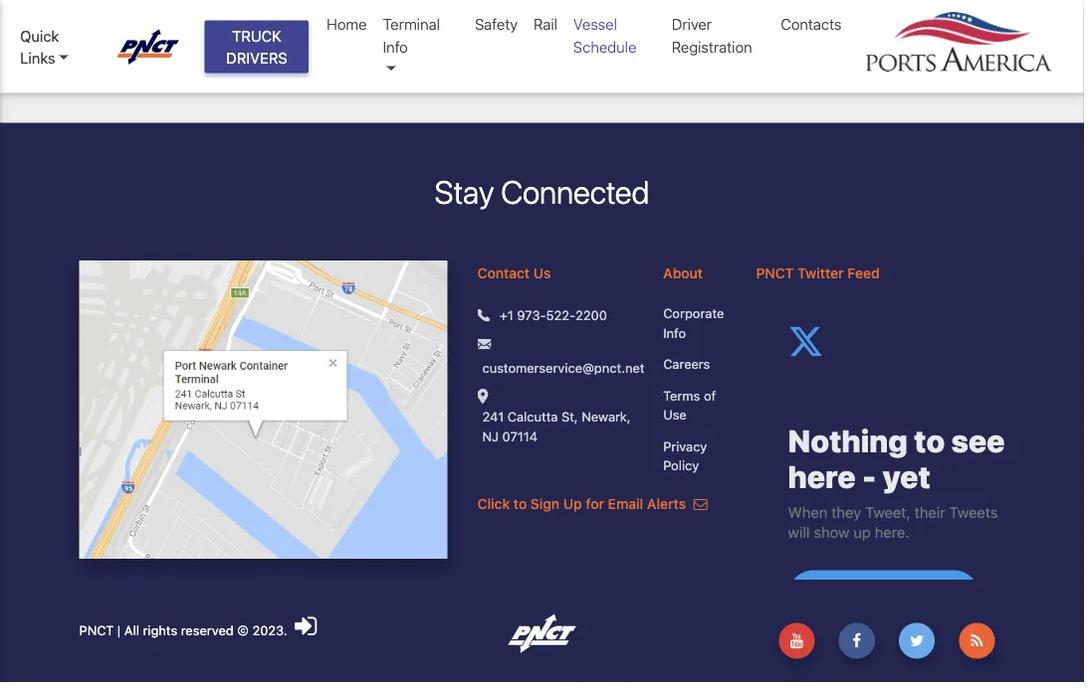Task type: vqa. For each thing, say whether or not it's contained in the screenshot.
©
yes



Task type: describe. For each thing, give the bounding box(es) containing it.
241
[[482, 410, 504, 425]]

nj
[[482, 429, 499, 444]]

2200
[[576, 308, 607, 323]]

email
[[608, 497, 643, 513]]

+1 973-522-2200 link
[[499, 306, 607, 325]]

terms
[[663, 389, 700, 403]]

driver
[[672, 15, 712, 33]]

us
[[533, 266, 551, 282]]

quick
[[20, 27, 59, 44]]

contacts link
[[773, 5, 850, 43]]

241 calcutta st, newark, nj 07114
[[482, 410, 631, 444]]

up
[[563, 497, 582, 513]]

policy
[[663, 459, 699, 474]]

stay
[[435, 173, 494, 211]]

click
[[477, 497, 510, 513]]

home link
[[319, 5, 375, 43]]

rail
[[534, 15, 557, 33]]

stay connected
[[435, 173, 650, 211]]

connected
[[501, 173, 650, 211]]

alerts
[[647, 497, 686, 513]]

links
[[20, 49, 55, 66]]

newark,
[[582, 410, 631, 425]]

customerservice@pnct.net
[[482, 361, 645, 376]]

customerservice@pnct.net link
[[482, 359, 645, 378]]

vessel schedule
[[573, 15, 637, 55]]

terms of use link
[[663, 387, 726, 425]]

terminal
[[383, 15, 440, 33]]

contact us
[[477, 266, 551, 282]]

all
[[124, 624, 139, 639]]

privacy policy link
[[663, 437, 726, 476]]

privacy policy
[[663, 439, 707, 474]]

drivers
[[226, 49, 287, 66]]

feed
[[847, 266, 880, 282]]

522-
[[546, 308, 576, 323]]

©
[[237, 624, 249, 639]]

241 calcutta st, newark, nj 07114 link
[[482, 408, 633, 447]]

use
[[663, 408, 687, 423]]

terms of use
[[663, 389, 716, 423]]

truck drivers link
[[205, 20, 309, 73]]

07114
[[502, 429, 538, 444]]

envelope o image
[[694, 498, 708, 512]]

corporate info
[[663, 306, 724, 341]]

registration
[[672, 38, 752, 55]]

contact
[[477, 266, 530, 282]]

pnct | all rights reserved © 2023.
[[79, 624, 291, 639]]

info for terminal info
[[383, 38, 408, 55]]

2023.
[[252, 624, 287, 639]]

safety
[[475, 15, 518, 33]]



Task type: locate. For each thing, give the bounding box(es) containing it.
sign in image
[[295, 614, 317, 640]]

pnct left twitter
[[756, 266, 794, 282]]

of
[[704, 389, 716, 403]]

0 vertical spatial info
[[383, 38, 408, 55]]

info down terminal
[[383, 38, 408, 55]]

|
[[117, 624, 121, 639]]

0 horizontal spatial pnct
[[79, 624, 114, 639]]

rights
[[143, 624, 177, 639]]

pnct
[[756, 266, 794, 282], [79, 624, 114, 639]]

terminal info link
[[375, 5, 467, 88]]

privacy
[[663, 439, 707, 454]]

reserved
[[181, 624, 234, 639]]

driver registration
[[672, 15, 752, 55]]

info inside corporate info
[[663, 326, 686, 341]]

pnct twitter feed
[[756, 266, 880, 282]]

schedule
[[573, 38, 637, 55]]

careers link
[[663, 355, 726, 375]]

safety link
[[467, 5, 526, 43]]

0 vertical spatial pnct
[[756, 266, 794, 282]]

home
[[327, 15, 367, 33]]

truck drivers
[[226, 27, 287, 66]]

click to sign up for email alerts
[[477, 497, 690, 513]]

to
[[514, 497, 527, 513]]

+1
[[499, 308, 513, 323]]

pnct left the "|"
[[79, 624, 114, 639]]

careers
[[663, 357, 710, 372]]

1 vertical spatial pnct
[[79, 624, 114, 639]]

rail link
[[526, 5, 565, 43]]

click to sign up for email alerts link
[[477, 497, 708, 513]]

calcutta
[[508, 410, 558, 425]]

pnct for pnct twitter feed
[[756, 266, 794, 282]]

info down corporate
[[663, 326, 686, 341]]

terminal info
[[383, 15, 440, 55]]

driver registration link
[[664, 5, 773, 66]]

contacts
[[781, 15, 842, 33]]

info for corporate info
[[663, 326, 686, 341]]

1 horizontal spatial info
[[663, 326, 686, 341]]

corporate info link
[[663, 304, 726, 343]]

quick links link
[[20, 24, 98, 69]]

quick links
[[20, 27, 59, 66]]

corporate
[[663, 306, 724, 321]]

for
[[586, 497, 604, 513]]

twitter
[[797, 266, 844, 282]]

vessel schedule link
[[565, 5, 664, 66]]

973-
[[517, 308, 546, 323]]

info
[[383, 38, 408, 55], [663, 326, 686, 341]]

0 horizontal spatial info
[[383, 38, 408, 55]]

about
[[663, 266, 703, 282]]

info inside terminal info
[[383, 38, 408, 55]]

1 vertical spatial info
[[663, 326, 686, 341]]

sign
[[531, 497, 560, 513]]

st,
[[561, 410, 578, 425]]

pnct for pnct | all rights reserved © 2023.
[[79, 624, 114, 639]]

1 horizontal spatial pnct
[[756, 266, 794, 282]]

vessel
[[573, 15, 617, 33]]

truck
[[232, 27, 282, 44]]

+1 973-522-2200
[[499, 308, 607, 323]]



